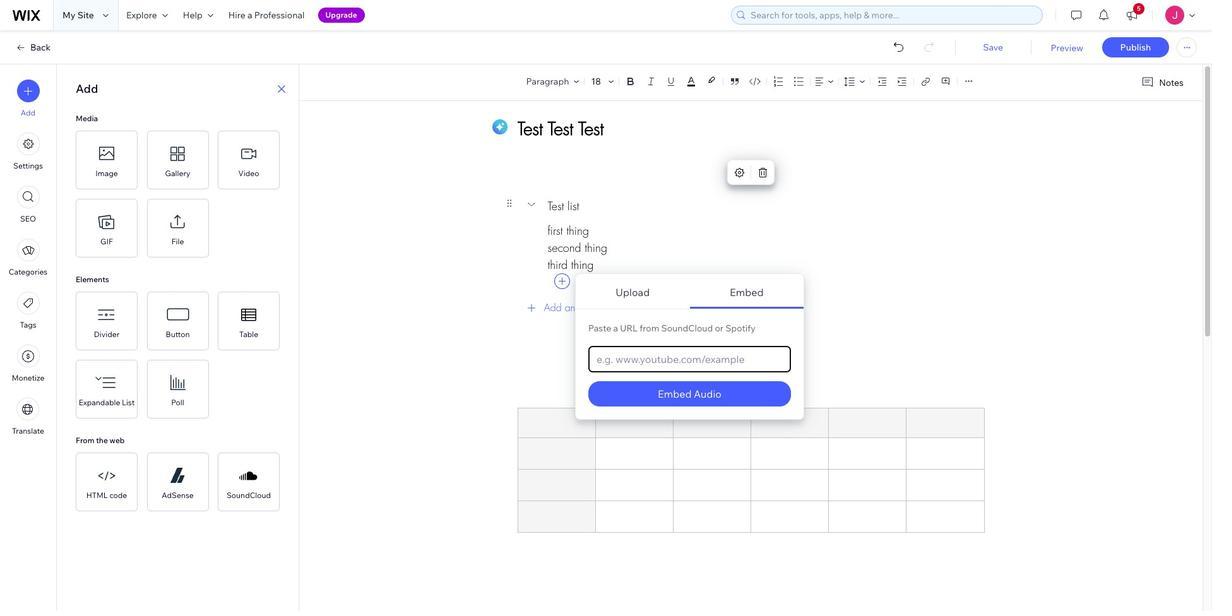 Task type: describe. For each thing, give the bounding box(es) containing it.
paste a url from soundcloud or spotify
[[589, 323, 756, 334]]

video
[[238, 169, 259, 178]]

help button
[[176, 0, 221, 30]]

categories
[[9, 267, 48, 277]]

embed audio button
[[589, 382, 791, 407]]

upgrade button
[[318, 8, 365, 23]]

categories button
[[9, 239, 48, 277]]

media
[[76, 114, 98, 123]]

monetize
[[12, 373, 44, 383]]

from
[[640, 323, 660, 334]]

hire a professional
[[228, 9, 305, 21]]

paste
[[589, 323, 612, 334]]

settings
[[13, 161, 43, 171]]

0 horizontal spatial soundcloud
[[227, 491, 271, 500]]

1 horizontal spatial add
[[76, 81, 98, 96]]

seo
[[20, 214, 36, 224]]

adsense
[[162, 491, 194, 500]]

5 button
[[1119, 0, 1146, 30]]

test list
[[548, 199, 579, 213]]

html
[[86, 491, 108, 500]]

explore
[[126, 9, 157, 21]]

upload button
[[576, 277, 690, 309]]

tags
[[20, 320, 36, 330]]

expandable
[[79, 398, 120, 407]]

2 vertical spatial thing
[[571, 258, 594, 272]]

site
[[77, 9, 94, 21]]

soundcloud inside tab list
[[662, 323, 713, 334]]

publish button
[[1103, 37, 1170, 57]]

gallery
[[165, 169, 190, 178]]

embed for embed audio
[[658, 388, 692, 400]]

expandable list
[[79, 398, 135, 407]]

add another expandable item button
[[518, 293, 985, 323]]

elements
[[76, 275, 109, 284]]

notes
[[1160, 77, 1184, 88]]

back button
[[15, 42, 51, 53]]

paragraph
[[527, 76, 569, 87]]

embed audio
[[658, 388, 722, 400]]

e.g. www.youtube.com/example url field
[[589, 346, 791, 373]]

settings button
[[13, 133, 43, 171]]

hire a professional link
[[221, 0, 312, 30]]

html code
[[86, 491, 127, 500]]

Add a Catchy Title text field
[[518, 117, 971, 140]]

preview button
[[1051, 42, 1084, 54]]

url
[[620, 323, 638, 334]]

list
[[568, 199, 579, 213]]

gif
[[100, 237, 113, 246]]

2 horizontal spatial add
[[544, 301, 562, 315]]

professional
[[254, 9, 305, 21]]

poll
[[171, 398, 184, 407]]

translate button
[[12, 398, 44, 436]]



Task type: vqa. For each thing, say whether or not it's contained in the screenshot.
My Portfolio
no



Task type: locate. For each thing, give the bounding box(es) containing it.
a for professional
[[248, 9, 252, 21]]

0 horizontal spatial a
[[248, 9, 252, 21]]

1 horizontal spatial soundcloud
[[662, 323, 713, 334]]

add button
[[17, 80, 39, 117]]

1 vertical spatial soundcloud
[[227, 491, 271, 500]]

first
[[548, 224, 563, 238]]

audio
[[694, 388, 722, 400]]

publish
[[1121, 42, 1152, 53]]

translate
[[12, 426, 44, 436]]

web
[[110, 436, 125, 445]]

help
[[183, 9, 203, 21]]

hire
[[228, 9, 246, 21]]

tab list containing upload
[[576, 277, 804, 407]]

a right "hire"
[[248, 9, 252, 21]]

spotify
[[726, 323, 756, 334]]

thing right second
[[585, 241, 608, 255]]

save
[[984, 42, 1004, 53]]

2 vertical spatial add
[[544, 301, 562, 315]]

file
[[172, 237, 184, 246]]

my
[[63, 9, 75, 21]]

1 vertical spatial a
[[614, 323, 618, 334]]

third
[[548, 258, 568, 272]]

another
[[565, 301, 596, 315]]

embed button
[[690, 277, 804, 309]]

notes button
[[1137, 74, 1188, 91]]

a left url
[[614, 323, 618, 334]]

add inside menu
[[21, 108, 35, 117]]

tags button
[[17, 292, 39, 330]]

0 horizontal spatial add
[[21, 108, 35, 117]]

thing right third
[[571, 258, 594, 272]]

tab list
[[576, 277, 804, 407]]

0 vertical spatial thing
[[567, 224, 589, 238]]

1 vertical spatial thing
[[585, 241, 608, 255]]

save button
[[968, 42, 1019, 53]]

upgrade
[[326, 10, 357, 20]]

button
[[166, 330, 190, 339]]

Search for tools, apps, help & more... field
[[747, 6, 1039, 24]]

preview
[[1051, 42, 1084, 54]]

1 vertical spatial embed
[[658, 388, 692, 400]]

Font Size field
[[590, 75, 604, 88]]

menu containing add
[[0, 72, 56, 443]]

embed
[[730, 286, 764, 298], [658, 388, 692, 400]]

seo button
[[17, 186, 39, 224]]

or
[[715, 323, 724, 334]]

first thing second thing third thing
[[548, 224, 608, 272]]

thing
[[567, 224, 589, 238], [585, 241, 608, 255], [571, 258, 594, 272]]

0 horizontal spatial embed
[[658, 388, 692, 400]]

my site
[[63, 9, 94, 21]]

5
[[1138, 4, 1141, 13]]

test
[[548, 199, 564, 213]]

code
[[110, 491, 127, 500]]

divider
[[94, 330, 119, 339]]

expandable
[[599, 301, 649, 315]]

list
[[122, 398, 135, 407]]

embed left audio
[[658, 388, 692, 400]]

a
[[248, 9, 252, 21], [614, 323, 618, 334]]

second
[[548, 241, 581, 255]]

menu
[[0, 72, 56, 443]]

add up settings button
[[21, 108, 35, 117]]

paragraph button
[[524, 73, 582, 90]]

0 vertical spatial add
[[76, 81, 98, 96]]

image
[[96, 169, 118, 178]]

embed up spotify
[[730, 286, 764, 298]]

add up media
[[76, 81, 98, 96]]

soundcloud
[[662, 323, 713, 334], [227, 491, 271, 500]]

1 horizontal spatial a
[[614, 323, 618, 334]]

from the web
[[76, 436, 125, 445]]

table
[[239, 330, 258, 339]]

1 vertical spatial add
[[21, 108, 35, 117]]

a inside tab list
[[614, 323, 618, 334]]

the
[[96, 436, 108, 445]]

back
[[30, 42, 51, 53]]

a for url
[[614, 323, 618, 334]]

0 vertical spatial a
[[248, 9, 252, 21]]

0 vertical spatial embed
[[730, 286, 764, 298]]

0 vertical spatial soundcloud
[[662, 323, 713, 334]]

thing up second
[[567, 224, 589, 238]]

upload
[[616, 286, 650, 298]]

add left another
[[544, 301, 562, 315]]

1 horizontal spatial embed
[[730, 286, 764, 298]]

item
[[652, 301, 669, 315]]

add another expandable item
[[544, 301, 669, 315]]

embed for embed
[[730, 286, 764, 298]]

add
[[76, 81, 98, 96], [21, 108, 35, 117], [544, 301, 562, 315]]

monetize button
[[12, 345, 44, 383]]

from
[[76, 436, 94, 445]]



